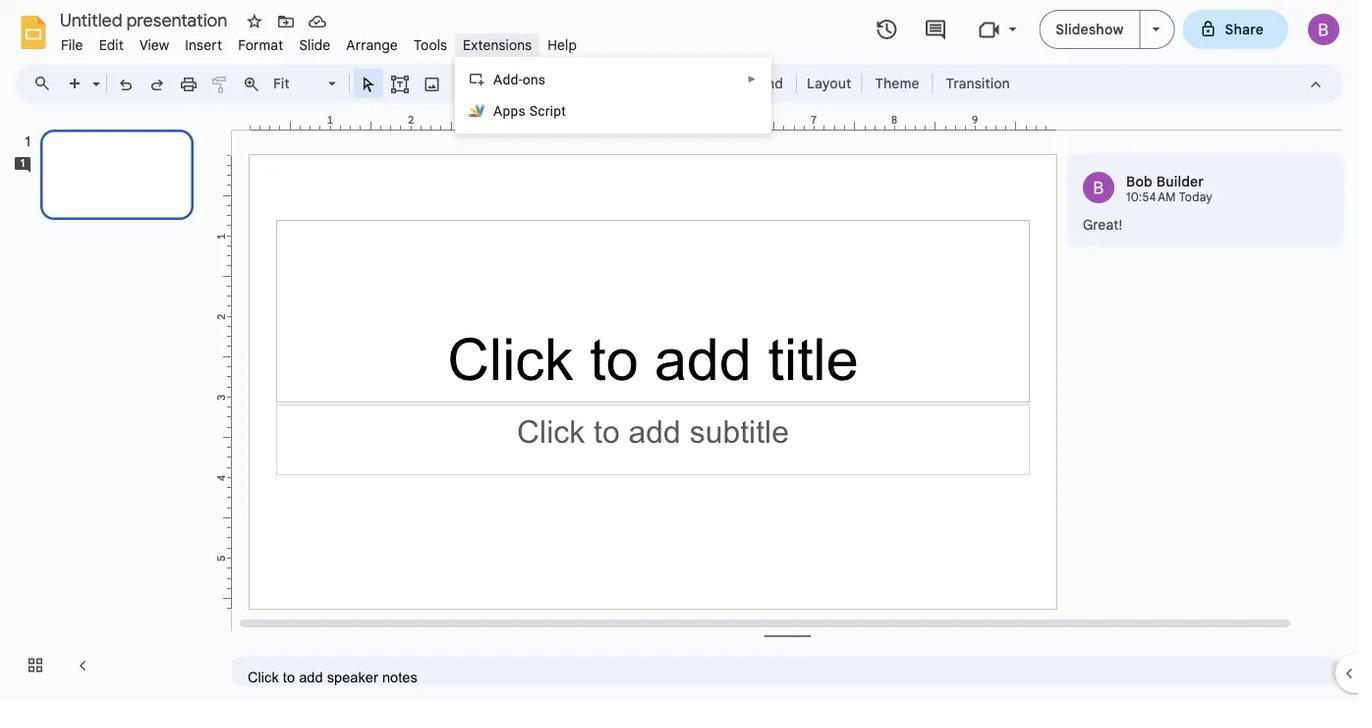 Task type: locate. For each thing, give the bounding box(es) containing it.
apps
[[494, 103, 526, 119]]

transition
[[946, 75, 1010, 92]]

menu bar inside menu bar banner
[[53, 26, 585, 58]]

share button
[[1183, 10, 1289, 49]]

application
[[0, 0, 1360, 702]]

start slideshow (⌘+enter) image
[[1153, 28, 1161, 31]]

new slide with layout image
[[87, 71, 100, 78]]

menu
[[455, 57, 772, 134]]

edit
[[99, 36, 124, 54]]

today
[[1179, 190, 1213, 205]]

bob
[[1127, 173, 1153, 190]]

background button
[[696, 69, 792, 98]]

slide menu item
[[291, 33, 339, 57]]

layout button
[[801, 69, 858, 98]]

insert
[[185, 36, 222, 54]]

list
[[1068, 154, 1345, 247]]

menu bar containing file
[[53, 26, 585, 58]]

insert menu item
[[177, 33, 230, 57]]

main toolbar
[[58, 69, 1020, 99]]

list containing bob builder
[[1068, 154, 1345, 247]]

Zoom text field
[[270, 70, 325, 97]]

share
[[1225, 21, 1264, 38]]

file
[[61, 36, 83, 54]]

extensions
[[463, 36, 532, 54]]

script
[[530, 103, 566, 119]]

menu bar
[[53, 26, 585, 58]]

Menus field
[[25, 70, 68, 97]]

help menu item
[[540, 33, 585, 57]]

dd-
[[503, 71, 523, 87]]

format menu item
[[230, 33, 291, 57]]

add-ons a element
[[494, 71, 552, 87]]

view menu item
[[132, 33, 177, 57]]

format
[[238, 36, 284, 54]]

application containing slideshow
[[0, 0, 1360, 702]]

file menu item
[[53, 33, 91, 57]]

help
[[548, 36, 577, 54]]

a dd-ons
[[494, 71, 546, 87]]

navigation
[[0, 111, 216, 702]]

extensions menu item
[[455, 33, 540, 57]]

Zoom field
[[267, 70, 345, 99]]

slideshow button
[[1039, 10, 1141, 49]]



Task type: describe. For each thing, give the bounding box(es) containing it.
a
[[494, 71, 503, 87]]

apps script
[[494, 103, 566, 119]]

transition button
[[937, 69, 1019, 98]]

10:54 am
[[1127, 190, 1177, 205]]

menu containing a
[[455, 57, 772, 134]]

shape image
[[455, 70, 477, 97]]

view
[[139, 36, 169, 54]]

theme button
[[867, 69, 929, 98]]

layout
[[807, 75, 852, 92]]

background
[[705, 75, 783, 92]]

builder
[[1157, 173, 1204, 190]]

tools
[[414, 36, 447, 54]]

Star checkbox
[[241, 8, 268, 35]]

great!
[[1083, 216, 1123, 233]]

tools menu item
[[406, 33, 455, 57]]

ons
[[523, 71, 546, 87]]

bob builder image
[[1083, 172, 1115, 204]]

insert image image
[[421, 70, 444, 97]]

arrange menu item
[[339, 33, 406, 57]]

►
[[747, 74, 757, 85]]

arrange
[[346, 36, 398, 54]]

theme
[[875, 75, 920, 92]]

slide
[[299, 36, 331, 54]]

edit menu item
[[91, 33, 132, 57]]

apps script e element
[[494, 103, 572, 119]]

menu bar banner
[[0, 0, 1360, 702]]

Rename text field
[[53, 8, 239, 31]]

bob builder 10:54 am today
[[1127, 173, 1213, 205]]

slideshow
[[1056, 21, 1124, 38]]



Task type: vqa. For each thing, say whether or not it's contained in the screenshot.
Script
yes



